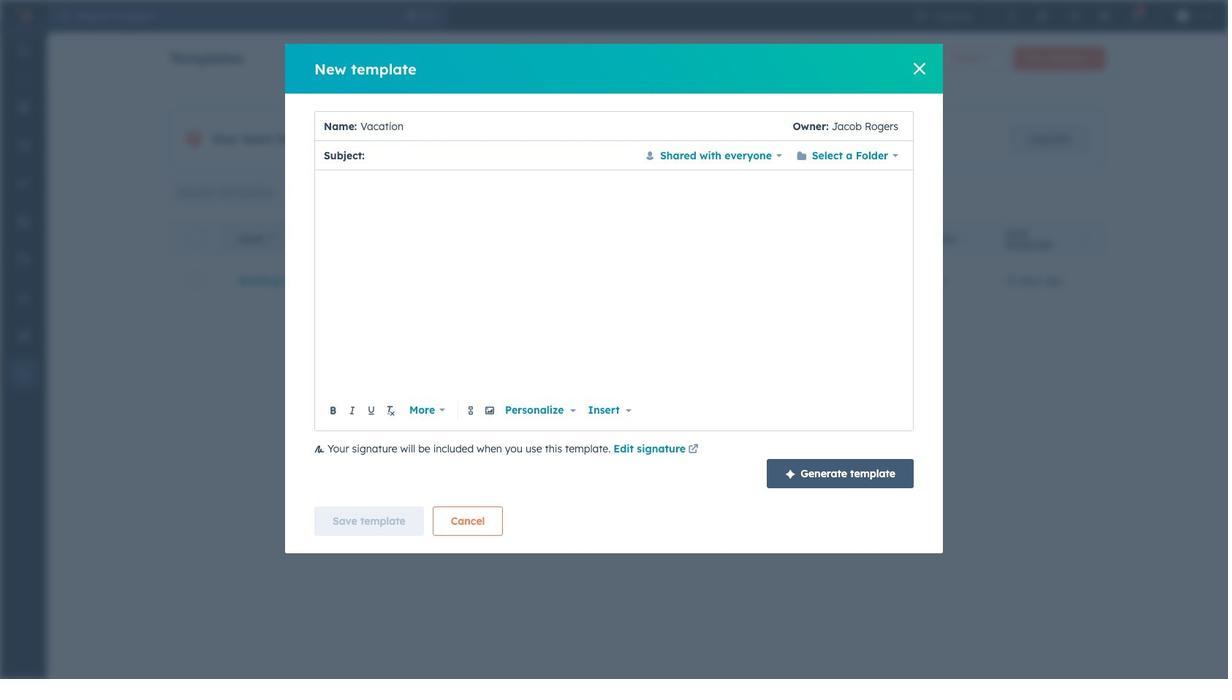 Task type: locate. For each thing, give the bounding box(es) containing it.
0 horizontal spatial press to sort. element
[[959, 233, 965, 246]]

banner
[[170, 42, 1105, 70]]

menu item
[[1124, 0, 1147, 32]]

menu
[[906, 0, 1220, 32], [0, 32, 47, 643]]

dialog
[[285, 44, 943, 553]]

0 horizontal spatial menu
[[0, 32, 47, 643]]

2 link opens in a new window image from the top
[[688, 445, 699, 455]]

press to sort. element
[[959, 233, 965, 246], [1082, 233, 1087, 246]]

None text field
[[368, 147, 635, 164], [325, 179, 904, 398], [368, 147, 635, 164], [325, 179, 904, 398]]

close image
[[914, 63, 926, 75]]

2 press to sort. element from the left
[[1082, 233, 1087, 246]]

marketplaces image
[[1038, 10, 1049, 22]]

link opens in a new window image
[[688, 442, 699, 459], [688, 445, 699, 455]]

1 horizontal spatial press to sort. element
[[1082, 233, 1087, 246]]

settings image
[[1099, 10, 1111, 22]]

None text field
[[357, 111, 793, 141]]



Task type: describe. For each thing, give the bounding box(es) containing it.
1 horizontal spatial menu
[[906, 0, 1220, 32]]

help image
[[1069, 10, 1080, 22]]

Search HubSpot search field
[[70, 4, 402, 28]]

1 press to sort. element from the left
[[959, 233, 965, 246]]

jacob rogers image
[[1177, 10, 1189, 22]]

ascending sort. press to sort descending. element
[[269, 233, 275, 246]]

ascending sort. press to sort descending. image
[[269, 233, 275, 243]]

press to sort. image
[[959, 233, 965, 243]]

1 link opens in a new window image from the top
[[688, 442, 699, 459]]

press to sort. image
[[1082, 233, 1087, 243]]

Search search field
[[170, 178, 347, 207]]



Task type: vqa. For each thing, say whether or not it's contained in the screenshot.
Press to sort. icon to the right
yes



